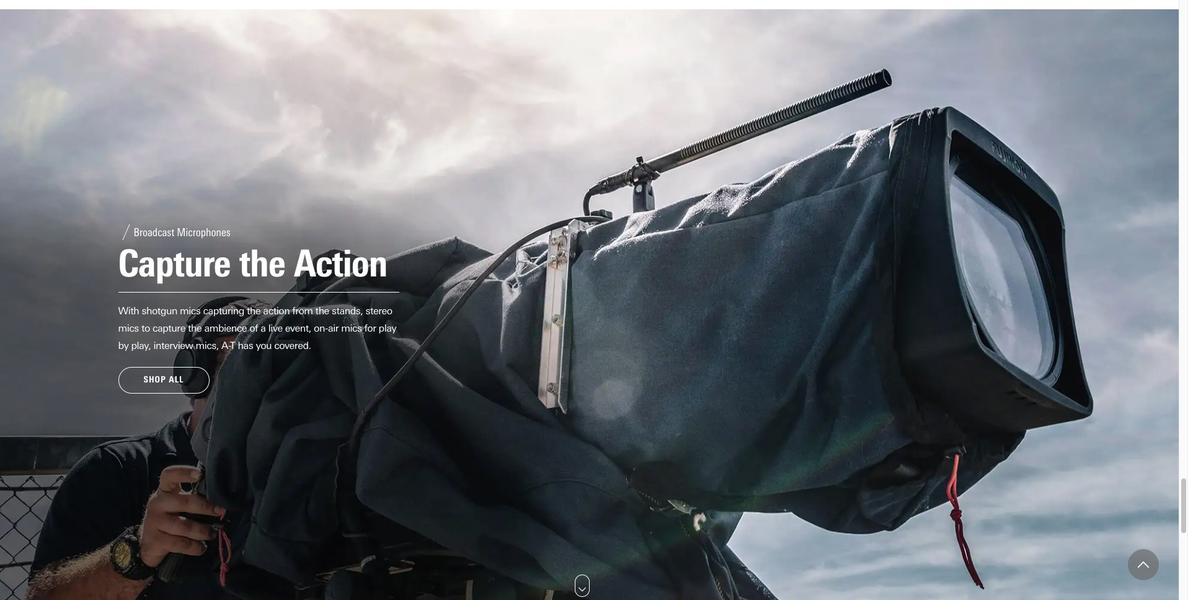 Task type: vqa. For each thing, say whether or not it's contained in the screenshot.
right $45.00
no



Task type: describe. For each thing, give the bounding box(es) containing it.
1 horizontal spatial mics
[[180, 305, 200, 317]]

stands,
[[332, 305, 363, 317]]

of
[[249, 323, 258, 334]]

with
[[118, 305, 139, 317]]

t
[[231, 340, 235, 352]]

2 horizontal spatial the
[[315, 305, 329, 317]]

0 horizontal spatial mics
[[118, 323, 139, 334]]

from
[[292, 305, 313, 317]]

by
[[118, 340, 129, 352]]

stereo
[[366, 305, 392, 317]]

live
[[268, 323, 283, 334]]

arrow up image
[[1138, 559, 1149, 571]]

a-
[[221, 340, 231, 352]]

on-
[[314, 323, 328, 334]]

2 horizontal spatial mics
[[341, 323, 362, 334]]

ambience
[[204, 323, 247, 334]]

shop all button
[[118, 367, 209, 394]]

shop all link
[[118, 367, 209, 394]]

shotgun microphone mounted to broadcast camera image
[[0, 9, 1179, 600]]

capture
[[153, 323, 185, 334]]

to
[[141, 323, 150, 334]]

mics,
[[196, 340, 219, 352]]



Task type: locate. For each thing, give the bounding box(es) containing it.
you
[[256, 340, 272, 352]]

has
[[238, 340, 253, 352]]

mics down the stands, at left bottom
[[341, 323, 362, 334]]

for
[[364, 323, 376, 334]]

covered.
[[274, 340, 311, 352]]

air
[[328, 323, 339, 334]]

shop
[[144, 375, 166, 385]]

mics
[[180, 305, 200, 317], [118, 323, 139, 334], [341, 323, 362, 334]]

play,
[[131, 340, 151, 352]]

interview
[[154, 340, 193, 352]]

mics left "to"
[[118, 323, 139, 334]]

the up mics,
[[188, 323, 202, 334]]

all
[[169, 375, 184, 385]]

capturing
[[203, 305, 244, 317]]

action
[[263, 305, 290, 317]]

play
[[379, 323, 396, 334]]

shotgun
[[142, 305, 177, 317]]

the up 'on-' on the bottom left of page
[[315, 305, 329, 317]]

a
[[261, 323, 266, 334]]

event,
[[285, 323, 311, 334]]

with shotgun mics capturing the action from the stands, stereo mics to capture the ambience of a live event, on-air mics for play by play, interview mics, a-t has you covered.
[[118, 305, 396, 352]]

1 horizontal spatial the
[[247, 305, 261, 317]]

shop all
[[144, 375, 184, 385]]

mics up capture
[[180, 305, 200, 317]]

the
[[247, 305, 261, 317], [315, 305, 329, 317], [188, 323, 202, 334]]

0 horizontal spatial the
[[188, 323, 202, 334]]

the up of
[[247, 305, 261, 317]]



